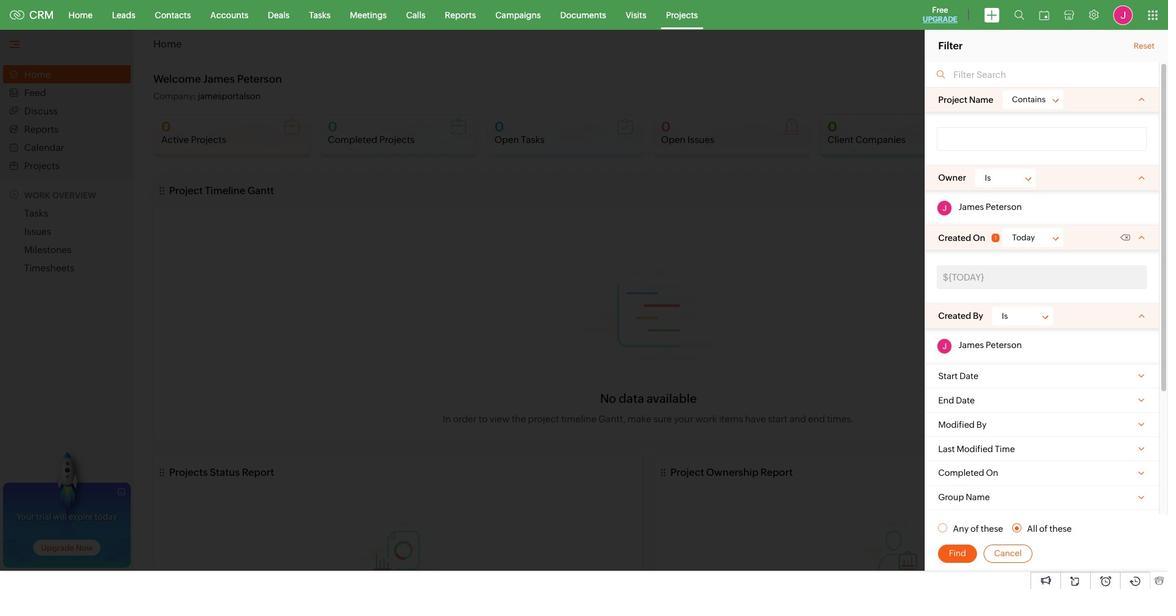 Task type: describe. For each thing, give the bounding box(es) containing it.
contacts
[[155, 10, 191, 20]]

profile element
[[1107, 0, 1141, 30]]

reports link
[[435, 0, 486, 30]]

documents link
[[551, 0, 616, 30]]

crm link
[[10, 9, 54, 21]]

deals
[[268, 10, 290, 20]]

leads
[[112, 10, 136, 20]]

visits link
[[616, 0, 657, 30]]

create menu image
[[985, 8, 1000, 22]]

calls
[[406, 10, 426, 20]]

create menu element
[[978, 0, 1007, 30]]

reports
[[445, 10, 476, 20]]

calendar image
[[1040, 10, 1050, 20]]

search element
[[1007, 0, 1032, 30]]

home link
[[59, 0, 102, 30]]

free upgrade
[[923, 5, 958, 24]]



Task type: vqa. For each thing, say whether or not it's contained in the screenshot.
Sales
no



Task type: locate. For each thing, give the bounding box(es) containing it.
documents
[[561, 10, 607, 20]]

profile image
[[1114, 5, 1133, 25]]

campaigns link
[[486, 0, 551, 30]]

tasks
[[309, 10, 331, 20]]

upgrade
[[923, 15, 958, 24]]

meetings
[[350, 10, 387, 20]]

meetings link
[[340, 0, 397, 30]]

free
[[933, 5, 949, 15]]

accounts
[[211, 10, 249, 20]]

home
[[69, 10, 93, 20]]

leads link
[[102, 0, 145, 30]]

crm
[[29, 9, 54, 21]]

contacts link
[[145, 0, 201, 30]]

accounts link
[[201, 0, 258, 30]]

campaigns
[[496, 10, 541, 20]]

projects
[[666, 10, 698, 20]]

search image
[[1015, 10, 1025, 20]]

visits
[[626, 10, 647, 20]]

projects link
[[657, 0, 708, 30]]

calls link
[[397, 0, 435, 30]]

tasks link
[[299, 0, 340, 30]]

deals link
[[258, 0, 299, 30]]



